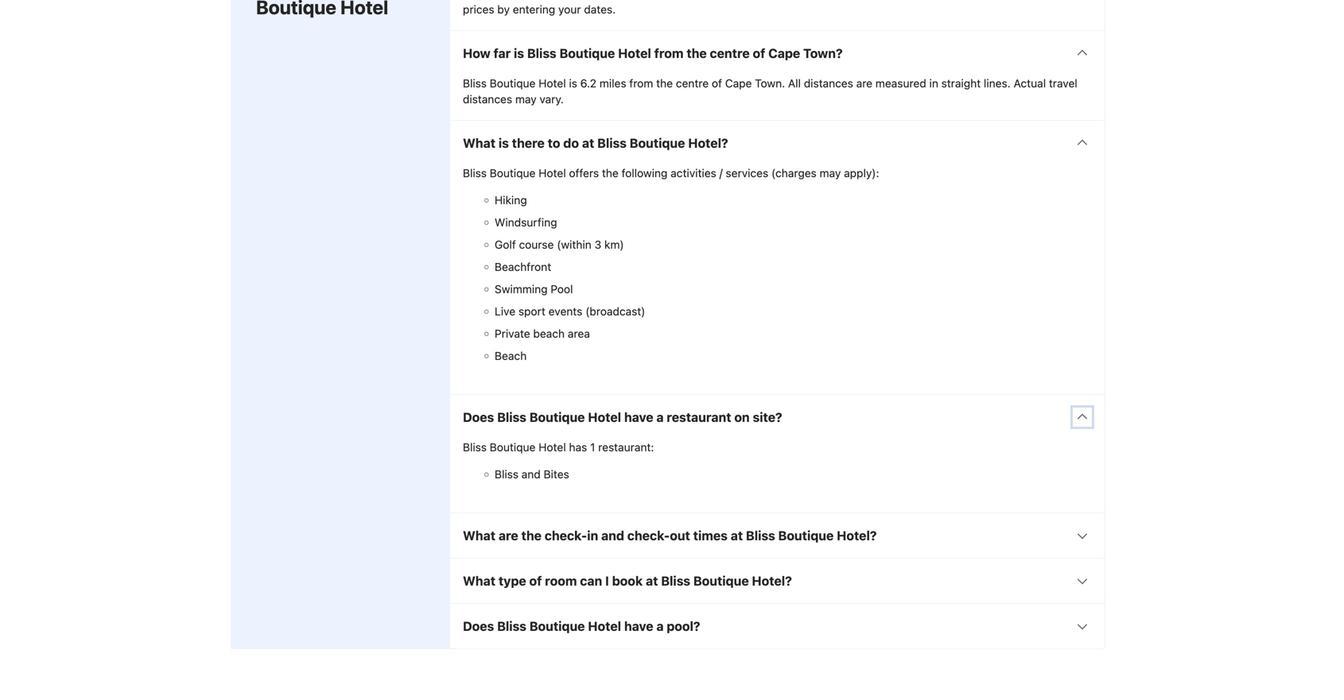 Task type: vqa. For each thing, say whether or not it's contained in the screenshot.
km)
yes



Task type: describe. For each thing, give the bounding box(es) containing it.
bliss boutique hotel is 6.2 miles from the centre of cape town. all distances are measured in straight lines. actual travel distances may vary.
[[463, 77, 1078, 106]]

a for pool?
[[657, 619, 664, 635]]

restaurant:
[[599, 441, 654, 454]]

actual
[[1014, 77, 1047, 90]]

what for what type of room can i book at bliss boutique hotel?
[[463, 574, 496, 589]]

hotel down to
[[539, 167, 566, 180]]

what are the check-in and check-out times at bliss boutique hotel? button
[[450, 514, 1105, 559]]

i
[[606, 574, 609, 589]]

boutique inside the bliss boutique hotel is 6.2 miles from the centre of cape town. all distances are measured in straight lines. actual travel distances may vary.
[[490, 77, 536, 90]]

lines.
[[984, 77, 1011, 90]]

windsurfing
[[495, 216, 557, 229]]

hotel down the i
[[588, 619, 622, 635]]

services
[[726, 167, 769, 180]]

following
[[622, 167, 668, 180]]

offers
[[569, 167, 599, 180]]

boutique up 6.2
[[560, 46, 615, 61]]

is inside the bliss boutique hotel is 6.2 miles from the centre of cape town. all distances are measured in straight lines. actual travel distances may vary.
[[569, 77, 578, 90]]

hiking
[[495, 194, 527, 207]]

1
[[590, 441, 596, 454]]

apply):
[[844, 167, 880, 180]]

cape for town.
[[726, 77, 752, 90]]

does bliss boutique hotel have a restaurant on site?
[[463, 410, 783, 425]]

hotel up 1
[[588, 410, 622, 425]]

bliss and bites
[[495, 468, 570, 481]]

type
[[499, 574, 527, 589]]

area
[[568, 327, 590, 341]]

beach
[[533, 327, 565, 341]]

how far is bliss boutique hotel from the centre of cape town?
[[463, 46, 843, 61]]

times
[[694, 529, 728, 544]]

does for does bliss boutique hotel have a pool?
[[463, 619, 494, 635]]

boutique inside dropdown button
[[630, 136, 685, 151]]

6.2
[[581, 77, 597, 90]]

far
[[494, 46, 511, 61]]

town?
[[804, 46, 843, 61]]

is inside dropdown button
[[499, 136, 509, 151]]

swimming
[[495, 283, 548, 296]]

what for what is there to do at bliss boutique hotel?
[[463, 136, 496, 151]]

bliss inside dropdown button
[[661, 574, 691, 589]]

(charges
[[772, 167, 817, 180]]

straight
[[942, 77, 981, 90]]

how
[[463, 46, 491, 61]]

bliss boutique hotel has 1 restaurant:
[[463, 441, 654, 454]]

is inside dropdown button
[[514, 46, 524, 61]]

hotel? inside dropdown button
[[752, 574, 792, 589]]

golf
[[495, 238, 516, 251]]

1 vertical spatial distances
[[463, 93, 513, 106]]

bites
[[544, 468, 570, 481]]

1 horizontal spatial distances
[[804, 77, 854, 90]]

what are the check-in and check-out times at bliss boutique hotel?
[[463, 529, 877, 544]]

accordion control element
[[450, 0, 1106, 650]]

what type of room can i book at bliss boutique hotel? button
[[450, 559, 1105, 604]]

town.
[[755, 77, 786, 90]]

does for does bliss boutique hotel have a restaurant on site?
[[463, 410, 494, 425]]

events
[[549, 305, 583, 318]]

hotel? inside dropdown button
[[837, 529, 877, 544]]

from for hotel
[[655, 46, 684, 61]]

travel
[[1050, 77, 1078, 90]]

does bliss boutique hotel have a restaurant on site? button
[[450, 395, 1105, 440]]

out
[[670, 529, 691, 544]]

course
[[519, 238, 554, 251]]

centre for town.
[[676, 77, 709, 90]]



Task type: locate. For each thing, give the bounding box(es) containing it.
boutique up hiking
[[490, 167, 536, 180]]

(broadcast)
[[586, 305, 646, 318]]

swimming pool
[[495, 283, 573, 296]]

have for restaurant
[[625, 410, 654, 425]]

3 what from the top
[[463, 574, 496, 589]]

may
[[516, 93, 537, 106], [820, 167, 841, 180]]

1 horizontal spatial hotel?
[[752, 574, 792, 589]]

check- up room
[[545, 529, 587, 544]]

and left "bites"
[[522, 468, 541, 481]]

from inside the bliss boutique hotel is 6.2 miles from the centre of cape town. all distances are measured in straight lines. actual travel distances may vary.
[[630, 77, 654, 90]]

is right far
[[514, 46, 524, 61]]

hotel? inside dropdown button
[[689, 136, 729, 151]]

and inside dropdown button
[[602, 529, 625, 544]]

a for restaurant
[[657, 410, 664, 425]]

1 check- from the left
[[545, 529, 587, 544]]

boutique down far
[[490, 77, 536, 90]]

cape for town?
[[769, 46, 801, 61]]

1 horizontal spatial are
[[857, 77, 873, 90]]

1 horizontal spatial from
[[655, 46, 684, 61]]

how far is bliss boutique hotel from the centre of cape town? button
[[450, 31, 1105, 76]]

hotel inside the bliss boutique hotel is 6.2 miles from the centre of cape town. all distances are measured in straight lines. actual travel distances may vary.
[[539, 77, 566, 90]]

1 have from the top
[[625, 410, 654, 425]]

a left restaurant
[[657, 410, 664, 425]]

2 vertical spatial is
[[499, 136, 509, 151]]

in inside the bliss boutique hotel is 6.2 miles from the centre of cape town. all distances are measured in straight lines. actual travel distances may vary.
[[930, 77, 939, 90]]

km)
[[605, 238, 624, 251]]

may left apply):
[[820, 167, 841, 180]]

0 horizontal spatial distances
[[463, 93, 513, 106]]

at
[[582, 136, 595, 151], [731, 529, 743, 544], [646, 574, 658, 589]]

restaurant
[[667, 410, 732, 425]]

are up type
[[499, 529, 519, 544]]

0 horizontal spatial hotel?
[[689, 136, 729, 151]]

boutique up what type of room can i book at bliss boutique hotel? dropdown button
[[779, 529, 834, 544]]

2 vertical spatial of
[[530, 574, 542, 589]]

0 horizontal spatial are
[[499, 529, 519, 544]]

in
[[930, 77, 939, 90], [587, 529, 599, 544]]

distances
[[804, 77, 854, 90], [463, 93, 513, 106]]

room
[[545, 574, 577, 589]]

0 vertical spatial and
[[522, 468, 541, 481]]

boutique up bliss boutique hotel has 1 restaurant:
[[530, 410, 585, 425]]

bliss inside dropdown button
[[598, 136, 627, 151]]

of up town.
[[753, 46, 766, 61]]

0 horizontal spatial from
[[630, 77, 654, 90]]

2 vertical spatial hotel?
[[752, 574, 792, 589]]

bliss
[[527, 46, 557, 61], [463, 77, 487, 90], [598, 136, 627, 151], [463, 167, 487, 180], [497, 410, 527, 425], [463, 441, 487, 454], [495, 468, 519, 481], [746, 529, 776, 544], [661, 574, 691, 589], [497, 619, 527, 635]]

what for what are the check-in and check-out times at bliss boutique hotel?
[[463, 529, 496, 544]]

cape inside dropdown button
[[769, 46, 801, 61]]

what type of room can i book at bliss boutique hotel?
[[463, 574, 792, 589]]

3
[[595, 238, 602, 251]]

boutique down times
[[694, 574, 749, 589]]

0 horizontal spatial in
[[587, 529, 599, 544]]

cape left town.
[[726, 77, 752, 90]]

of for town.
[[712, 77, 723, 90]]

what is there to do at bliss boutique hotel?
[[463, 136, 729, 151]]

2 have from the top
[[625, 619, 654, 635]]

at inside dropdown button
[[731, 529, 743, 544]]

2 what from the top
[[463, 529, 496, 544]]

hotel
[[618, 46, 652, 61], [539, 77, 566, 90], [539, 167, 566, 180], [588, 410, 622, 425], [539, 441, 566, 454], [588, 619, 622, 635]]

0 horizontal spatial cape
[[726, 77, 752, 90]]

1 horizontal spatial in
[[930, 77, 939, 90]]

boutique inside dropdown button
[[694, 574, 749, 589]]

what
[[463, 136, 496, 151], [463, 529, 496, 544], [463, 574, 496, 589]]

does bliss boutique hotel have a pool?
[[463, 619, 701, 635]]

2 horizontal spatial hotel?
[[837, 529, 877, 544]]

1 vertical spatial does
[[463, 619, 494, 635]]

1 horizontal spatial at
[[646, 574, 658, 589]]

0 vertical spatial in
[[930, 77, 939, 90]]

1 vertical spatial have
[[625, 619, 654, 635]]

distances down town? at right
[[804, 77, 854, 90]]

0 horizontal spatial and
[[522, 468, 541, 481]]

1 vertical spatial at
[[731, 529, 743, 544]]

has
[[569, 441, 587, 454]]

at right times
[[731, 529, 743, 544]]

2 horizontal spatial of
[[753, 46, 766, 61]]

all
[[789, 77, 801, 90]]

have left "pool?"
[[625, 619, 654, 635]]

0 horizontal spatial of
[[530, 574, 542, 589]]

boutique up following at the left top of page
[[630, 136, 685, 151]]

centre up the bliss boutique hotel is 6.2 miles from the centre of cape town. all distances are measured in straight lines. actual travel distances may vary.
[[710, 46, 750, 61]]

boutique
[[560, 46, 615, 61], [490, 77, 536, 90], [630, 136, 685, 151], [490, 167, 536, 180], [530, 410, 585, 425], [490, 441, 536, 454], [779, 529, 834, 544], [694, 574, 749, 589], [530, 619, 585, 635]]

hotel up miles
[[618, 46, 652, 61]]

0 vertical spatial is
[[514, 46, 524, 61]]

0 vertical spatial are
[[857, 77, 873, 90]]

distances down how on the left of the page
[[463, 93, 513, 106]]

0 horizontal spatial check-
[[545, 529, 587, 544]]

hotel?
[[689, 136, 729, 151], [837, 529, 877, 544], [752, 574, 792, 589]]

2 horizontal spatial is
[[569, 77, 578, 90]]

are inside the bliss boutique hotel is 6.2 miles from the centre of cape town. all distances are measured in straight lines. actual travel distances may vary.
[[857, 77, 873, 90]]

at inside dropdown button
[[646, 574, 658, 589]]

1 vertical spatial centre
[[676, 77, 709, 90]]

/
[[720, 167, 723, 180]]

on
[[735, 410, 750, 425]]

0 vertical spatial cape
[[769, 46, 801, 61]]

1 a from the top
[[657, 410, 664, 425]]

check-
[[545, 529, 587, 544], [628, 529, 670, 544]]

beachfront
[[495, 261, 552, 274]]

1 vertical spatial a
[[657, 619, 664, 635]]

cape inside the bliss boutique hotel is 6.2 miles from the centre of cape town. all distances are measured in straight lines. actual travel distances may vary.
[[726, 77, 752, 90]]

0 vertical spatial a
[[657, 410, 664, 425]]

in left straight
[[930, 77, 939, 90]]

1 does from the top
[[463, 410, 494, 425]]

2 vertical spatial what
[[463, 574, 496, 589]]

0 vertical spatial centre
[[710, 46, 750, 61]]

beach
[[495, 350, 527, 363]]

is
[[514, 46, 524, 61], [569, 77, 578, 90], [499, 136, 509, 151]]

0 vertical spatial hotel?
[[689, 136, 729, 151]]

(within
[[557, 238, 592, 251]]

1 horizontal spatial cape
[[769, 46, 801, 61]]

0 vertical spatial distances
[[804, 77, 854, 90]]

0 vertical spatial have
[[625, 410, 654, 425]]

pool
[[551, 283, 573, 296]]

0 vertical spatial what
[[463, 136, 496, 151]]

centre down how far is bliss boutique hotel from the centre of cape town?
[[676, 77, 709, 90]]

sport
[[519, 305, 546, 318]]

a
[[657, 410, 664, 425], [657, 619, 664, 635]]

1 horizontal spatial is
[[514, 46, 524, 61]]

hotel up vary.
[[539, 77, 566, 90]]

live
[[495, 305, 516, 318]]

1 what from the top
[[463, 136, 496, 151]]

1 vertical spatial hotel?
[[837, 529, 877, 544]]

private beach area
[[495, 327, 590, 341]]

bliss inside the bliss boutique hotel is 6.2 miles from the centre of cape town. all distances are measured in straight lines. actual travel distances may vary.
[[463, 77, 487, 90]]

are left measured at the right
[[857, 77, 873, 90]]

centre inside dropdown button
[[710, 46, 750, 61]]

at right do
[[582, 136, 595, 151]]

what inside dropdown button
[[463, 574, 496, 589]]

from
[[655, 46, 684, 61], [630, 77, 654, 90]]

golf course (within 3 km)
[[495, 238, 624, 251]]

hotel left 'has'
[[539, 441, 566, 454]]

there
[[512, 136, 545, 151]]

0 vertical spatial at
[[582, 136, 595, 151]]

miles
[[600, 77, 627, 90]]

1 vertical spatial from
[[630, 77, 654, 90]]

are inside what are the check-in and check-out times at bliss boutique hotel? dropdown button
[[499, 529, 519, 544]]

of right type
[[530, 574, 542, 589]]

does
[[463, 410, 494, 425], [463, 619, 494, 635]]

1 vertical spatial of
[[712, 77, 723, 90]]

does bliss boutique hotel have a pool? button
[[450, 605, 1105, 649]]

1 horizontal spatial may
[[820, 167, 841, 180]]

2 a from the top
[[657, 619, 664, 635]]

book
[[612, 574, 643, 589]]

pool?
[[667, 619, 701, 635]]

may inside the bliss boutique hotel is 6.2 miles from the centre of cape town. all distances are measured in straight lines. actual travel distances may vary.
[[516, 93, 537, 106]]

from for miles
[[630, 77, 654, 90]]

cape up all
[[769, 46, 801, 61]]

what inside dropdown button
[[463, 529, 496, 544]]

1 vertical spatial and
[[602, 529, 625, 544]]

0 horizontal spatial may
[[516, 93, 537, 106]]

do
[[564, 136, 579, 151]]

site?
[[753, 410, 783, 425]]

centre for town?
[[710, 46, 750, 61]]

1 vertical spatial are
[[499, 529, 519, 544]]

in up can
[[587, 529, 599, 544]]

is left there
[[499, 136, 509, 151]]

centre
[[710, 46, 750, 61], [676, 77, 709, 90]]

at inside dropdown button
[[582, 136, 595, 151]]

have up restaurant:
[[625, 410, 654, 425]]

check- up 'what type of room can i book at bliss boutique hotel?'
[[628, 529, 670, 544]]

may left vary.
[[516, 93, 537, 106]]

what inside dropdown button
[[463, 136, 496, 151]]

of
[[753, 46, 766, 61], [712, 77, 723, 90], [530, 574, 542, 589]]

are
[[857, 77, 873, 90], [499, 529, 519, 544]]

0 horizontal spatial is
[[499, 136, 509, 151]]

is left 6.2
[[569, 77, 578, 90]]

the inside the bliss boutique hotel is 6.2 miles from the centre of cape town. all distances are measured in straight lines. actual travel distances may vary.
[[657, 77, 673, 90]]

0 horizontal spatial centre
[[676, 77, 709, 90]]

0 vertical spatial from
[[655, 46, 684, 61]]

2 check- from the left
[[628, 529, 670, 544]]

of for town?
[[753, 46, 766, 61]]

1 horizontal spatial of
[[712, 77, 723, 90]]

the
[[687, 46, 707, 61], [657, 77, 673, 90], [602, 167, 619, 180], [522, 529, 542, 544]]

of left town.
[[712, 77, 723, 90]]

in inside dropdown button
[[587, 529, 599, 544]]

measured
[[876, 77, 927, 90]]

activities
[[671, 167, 717, 180]]

0 vertical spatial does
[[463, 410, 494, 425]]

bliss boutique hotel offers the following activities / services (charges may apply):
[[463, 167, 880, 180]]

and
[[522, 468, 541, 481], [602, 529, 625, 544]]

1 horizontal spatial and
[[602, 529, 625, 544]]

private
[[495, 327, 530, 341]]

2 does from the top
[[463, 619, 494, 635]]

boutique down room
[[530, 619, 585, 635]]

1 vertical spatial in
[[587, 529, 599, 544]]

vary.
[[540, 93, 564, 106]]

1 vertical spatial may
[[820, 167, 841, 180]]

2 vertical spatial at
[[646, 574, 658, 589]]

of inside dropdown button
[[753, 46, 766, 61]]

of inside the bliss boutique hotel is 6.2 miles from the centre of cape town. all distances are measured in straight lines. actual travel distances may vary.
[[712, 77, 723, 90]]

have for pool?
[[625, 619, 654, 635]]

cape
[[769, 46, 801, 61], [726, 77, 752, 90]]

1 vertical spatial what
[[463, 529, 496, 544]]

2 horizontal spatial at
[[731, 529, 743, 544]]

centre inside the bliss boutique hotel is 6.2 miles from the centre of cape town. all distances are measured in straight lines. actual travel distances may vary.
[[676, 77, 709, 90]]

and up the i
[[602, 529, 625, 544]]

1 vertical spatial cape
[[726, 77, 752, 90]]

1 horizontal spatial centre
[[710, 46, 750, 61]]

0 vertical spatial may
[[516, 93, 537, 106]]

live sport events (broadcast)
[[495, 305, 646, 318]]

a left "pool?"
[[657, 619, 664, 635]]

1 horizontal spatial check-
[[628, 529, 670, 544]]

what is there to do at bliss boutique hotel? button
[[450, 121, 1105, 165]]

to
[[548, 136, 561, 151]]

1 vertical spatial is
[[569, 77, 578, 90]]

of inside dropdown button
[[530, 574, 542, 589]]

have
[[625, 410, 654, 425], [625, 619, 654, 635]]

0 vertical spatial of
[[753, 46, 766, 61]]

can
[[580, 574, 603, 589]]

from inside dropdown button
[[655, 46, 684, 61]]

boutique up bliss and bites
[[490, 441, 536, 454]]

at right book
[[646, 574, 658, 589]]

0 horizontal spatial at
[[582, 136, 595, 151]]



